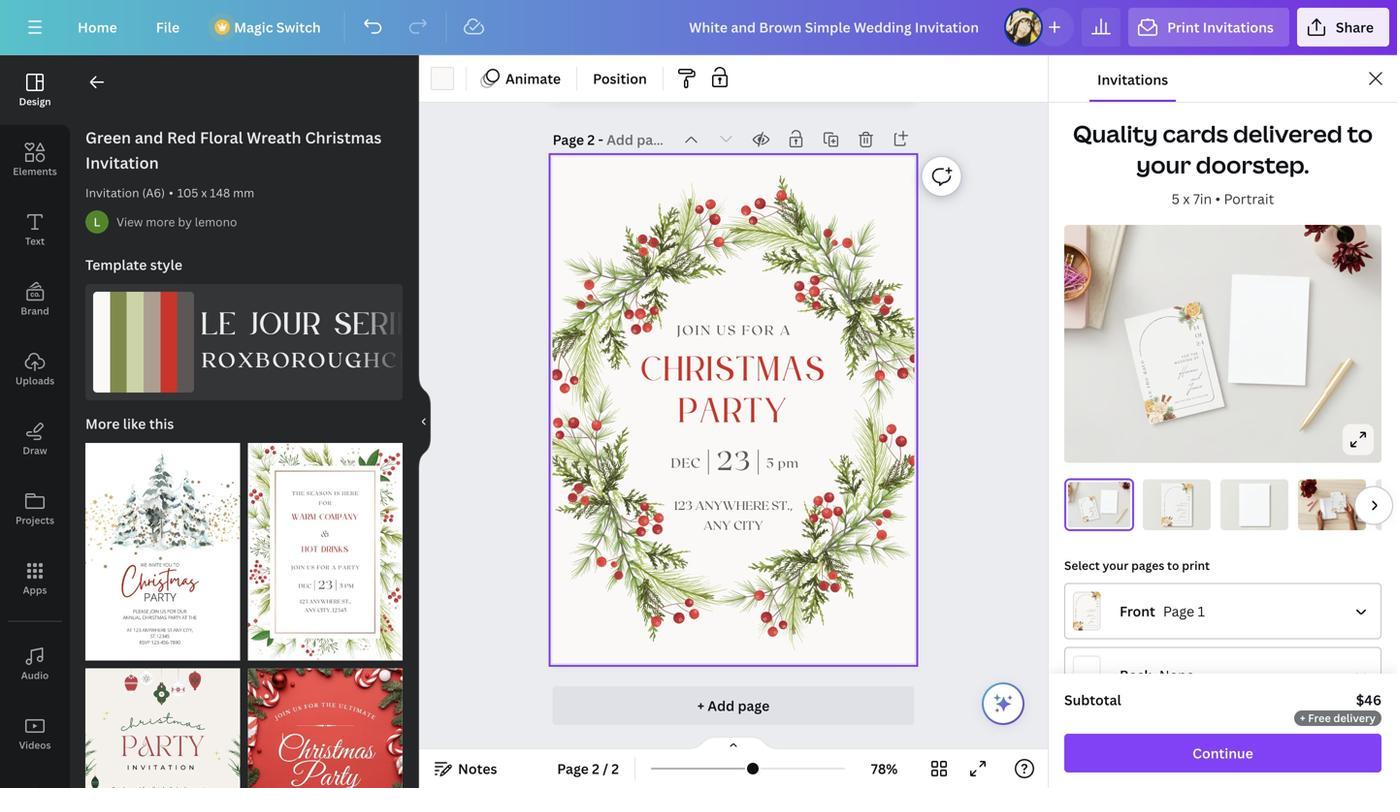 Task type: vqa. For each thing, say whether or not it's contained in the screenshot.
Creative corresponding to Green Yellow Simple Women Soccer Camp Flyer image on the bottom Flyer by Canva Creative Studio LINK
no



Task type: locate. For each thing, give the bounding box(es) containing it.
uploads
[[15, 375, 54, 388]]

join us for a
[[677, 322, 792, 338]]

invitations right print
[[1203, 18, 1274, 36]]

invitation down 14 01 24 save the date
[[1173, 520, 1180, 522]]

for left the display preview 5 of the design image
[[1340, 501, 1342, 502]]

of left the display preview 5 of the design image
[[1343, 502, 1344, 503]]

14 01 24 save the date for the wedding of invitation to follow harumi and jamie left the display preview 5 of the design image
[[1332, 496, 1345, 510]]

invitation inside the invitation to follow harumi and jamie
[[1173, 520, 1180, 522]]

2 for -
[[587, 131, 595, 149]]

jamie up select
[[1092, 513, 1095, 517]]

0 horizontal spatial +
[[697, 697, 705, 716]]

save
[[1146, 390, 1156, 406], [1332, 507, 1334, 510], [1164, 514, 1166, 520], [1083, 515, 1085, 519]]

le jour serif roxboroughcf
[[202, 302, 416, 371]]

24 up select
[[1093, 504, 1096, 506]]

show pages image
[[687, 736, 780, 752]]

invitation down and jamie
[[1175, 398, 1191, 405]]

+
[[697, 697, 705, 716], [1300, 711, 1306, 726]]

+ left the "free"
[[1300, 711, 1306, 726]]

for left a
[[742, 322, 775, 338]]

2 vertical spatial page
[[557, 760, 589, 779]]

1 horizontal spatial invitations
[[1203, 18, 1274, 36]]

green and red floral frame christmas invitation group
[[248, 432, 403, 661]]

hide image
[[418, 376, 431, 469]]

24 up print
[[1187, 499, 1190, 502]]

5 left 7in
[[1172, 190, 1180, 208]]

1 horizontal spatial 14 01 24 save the date for the wedding of invitation to follow harumi and jamie
[[1332, 496, 1345, 510]]

0 vertical spatial invitations
[[1203, 18, 1274, 36]]

to inside the invitation to follow harumi and jamie
[[1180, 520, 1182, 522]]

14 inside "14 01 24"
[[1193, 323, 1200, 333]]

and up invitation to follow
[[1189, 370, 1202, 387]]

1 horizontal spatial 5
[[1172, 190, 1180, 208]]

+ left the add
[[697, 697, 705, 716]]

/
[[603, 760, 608, 779]]

for the wedding of up the invitation to follow harumi and jamie
[[1177, 503, 1187, 506]]

x left 7in
[[1183, 190, 1190, 208]]

of up select
[[1093, 508, 1094, 509]]

01 left 'display preview 3 of the design' image
[[1188, 495, 1190, 499]]

magic switch button
[[203, 8, 336, 47]]

1 vertical spatial for the wedding of
[[1177, 503, 1187, 506]]

lemono element
[[85, 211, 109, 234]]

follow down 14 01 24 save the date
[[1182, 520, 1187, 522]]

1 horizontal spatial x
[[1183, 190, 1190, 208]]

page 2 / 2
[[557, 760, 619, 779]]

save up select
[[1083, 515, 1085, 519]]

14 up select
[[1093, 501, 1095, 503]]

select
[[1064, 558, 1100, 574]]

page for page 2 -
[[553, 131, 584, 149]]

harumi up invitation to follow
[[1178, 362, 1200, 381]]

to up select
[[1093, 517, 1094, 518]]

page 2 -
[[553, 131, 607, 149]]

2 right /
[[612, 760, 619, 779]]

text button
[[0, 195, 70, 265]]

for up select
[[1090, 507, 1092, 509]]

14 01 24 save the date for the wedding of invitation to follow harumi and jamie
[[1332, 496, 1345, 510], [1081, 501, 1096, 519]]

0 vertical spatial your
[[1137, 149, 1191, 180]]

for up the invitation to follow harumi and jamie
[[1180, 503, 1183, 505]]

page left the 1
[[1163, 602, 1194, 621]]

more like this
[[85, 415, 174, 433]]

24 up and jamie
[[1196, 338, 1205, 349]]

print invitations button
[[1129, 8, 1289, 47]]

to down and jamie
[[1192, 397, 1196, 400]]

christmas
[[642, 345, 827, 399]]

invitation to follow
[[1175, 394, 1209, 405]]

the inside save the date
[[1143, 376, 1152, 389]]

1 invitation from the top
[[85, 152, 159, 173]]

front
[[1120, 602, 1155, 621]]

save left the invitation to follow harumi and jamie
[[1164, 514, 1166, 520]]

and inside the invitation to follow harumi and jamie
[[1182, 510, 1186, 516]]

01 up and jamie
[[1195, 331, 1202, 341]]

red & white festive christmas party invitation image
[[248, 669, 403, 789]]

roxboroughcf
[[202, 347, 414, 371]]

14 01 24 save the date for the wedding of invitation to follow harumi and jamie up select
[[1081, 501, 1096, 519]]

14
[[1193, 323, 1200, 333], [1188, 492, 1190, 496], [1343, 496, 1345, 498], [1093, 501, 1095, 503]]

01 inside "14 01 24"
[[1195, 331, 1202, 341]]

wedding left the display preview 5 of the design image
[[1339, 502, 1342, 503]]

and up print
[[1182, 510, 1186, 516]]

save the date
[[1139, 359, 1156, 406]]

1 horizontal spatial +
[[1300, 711, 1306, 726]]

by
[[178, 214, 192, 230]]

2
[[587, 131, 595, 149], [592, 760, 600, 779], [612, 760, 619, 779]]

$46
[[1356, 691, 1382, 710]]

videos button
[[0, 700, 70, 769]]

1 vertical spatial 5
[[767, 455, 775, 471]]

page left -
[[553, 131, 584, 149]]

and inside green and red floral wreath christmas invitation
[[135, 127, 163, 148]]

14 01 24 save the date
[[1164, 492, 1190, 520]]

red & white festive christmas party invitation group
[[248, 658, 403, 789]]

24 left the display preview 5 of the design image
[[1343, 499, 1345, 501]]

and jamie
[[1187, 370, 1204, 396]]

and left red
[[135, 127, 163, 148]]

style
[[150, 256, 182, 274]]

0 horizontal spatial x
[[201, 185, 207, 201]]

brand
[[21, 305, 49, 318]]

back
[[1120, 666, 1152, 685]]

1 vertical spatial invitation
[[85, 185, 139, 201]]

of
[[1194, 356, 1200, 361], [1343, 502, 1344, 503], [1185, 505, 1187, 506], [1093, 508, 1094, 509]]

jamie up print
[[1180, 514, 1186, 520]]

green and red floral frame christmas invitation image
[[248, 443, 403, 661]]

st.,
[[772, 498, 793, 513]]

lemono image
[[85, 211, 109, 234]]

invitations inside dropdown button
[[1203, 18, 1274, 36]]

date
[[1139, 359, 1149, 376], [1332, 501, 1334, 504], [1164, 501, 1166, 507], [1081, 509, 1083, 512]]

2 left /
[[592, 760, 600, 779]]

follow right save the date
[[1197, 394, 1209, 399]]

2 left -
[[587, 131, 595, 149]]

green and red floral wreath christmas invitation
[[85, 127, 382, 173]]

0 vertical spatial 5
[[1172, 190, 1180, 208]]

serif
[[334, 302, 416, 351]]

follow inside invitation to follow
[[1197, 394, 1209, 399]]

the
[[1191, 352, 1199, 357], [1143, 376, 1152, 389], [1342, 501, 1344, 502], [1184, 503, 1187, 505], [1332, 504, 1334, 507], [1092, 507, 1094, 508], [1164, 508, 1166, 513], [1082, 512, 1084, 515]]

+ inside button
[[697, 697, 705, 716]]

x
[[201, 185, 207, 201], [1183, 190, 1190, 208]]

apps
[[23, 584, 47, 597]]

and
[[135, 127, 163, 148], [1189, 370, 1202, 387], [1341, 505, 1343, 508], [1182, 510, 1186, 516], [1092, 511, 1095, 515]]

1 vertical spatial invitations
[[1097, 70, 1168, 89]]

design
[[19, 95, 51, 108]]

0 vertical spatial page
[[553, 131, 584, 149]]

wedding
[[1174, 357, 1193, 365], [1339, 502, 1342, 503], [1177, 505, 1184, 506], [1089, 508, 1093, 510]]

date inside save the date
[[1139, 359, 1149, 376]]

page left /
[[557, 760, 589, 779]]

jamie right save the date
[[1187, 379, 1204, 396]]

5 inside quality cards delivered to your doorstep. 5 x 7in • portrait
[[1172, 190, 1180, 208]]

date left the invitation to follow harumi and jamie
[[1164, 501, 1166, 507]]

invitations up quality
[[1097, 70, 1168, 89]]

0 horizontal spatial invitations
[[1097, 70, 1168, 89]]

105 x 148 mm
[[177, 185, 254, 201]]

+ free delivery
[[1300, 711, 1376, 726]]

for the wedding of down "14 01 24"
[[1174, 352, 1200, 365]]

save left the display preview 5 of the design image
[[1332, 507, 1334, 510]]

for the wedding of
[[1174, 352, 1200, 365], [1177, 503, 1187, 506]]

dec
[[671, 455, 701, 471]]

x left 148
[[201, 185, 207, 201]]

template style
[[85, 256, 182, 274]]

magic switch
[[234, 18, 321, 36]]

elements button
[[0, 125, 70, 195]]

print invitations
[[1167, 18, 1274, 36]]

follow left the display preview 5 of the design image
[[1342, 509, 1344, 510]]

of down "14 01 24"
[[1194, 356, 1200, 361]]

add
[[708, 697, 735, 716]]

position button
[[585, 63, 655, 94]]

14 left the display preview 5 of the design image
[[1343, 496, 1345, 498]]

invitation up lemono 'element'
[[85, 185, 139, 201]]

wedding up the invitation to follow harumi and jamie
[[1177, 505, 1184, 506]]

view more by lemono button
[[116, 212, 237, 232]]

1
[[1198, 602, 1205, 621]]

to down 14 01 24 save the date
[[1180, 520, 1182, 522]]

harumi
[[1178, 362, 1200, 381], [1339, 503, 1343, 506], [1178, 507, 1186, 513], [1090, 509, 1094, 513]]

14 up and jamie
[[1193, 323, 1200, 333]]

date left and jamie
[[1139, 359, 1149, 376]]

0 vertical spatial invitation
[[85, 152, 159, 173]]

wedding up select
[[1089, 508, 1093, 510]]

01
[[1195, 331, 1202, 341], [1188, 495, 1190, 499], [1343, 497, 1345, 499], [1093, 502, 1095, 505]]

print
[[1167, 18, 1200, 36]]

city
[[734, 518, 764, 533]]

14 left 'display preview 3 of the design' image
[[1188, 492, 1190, 496]]

and inside and jamie
[[1189, 370, 1202, 387]]

page inside button
[[557, 760, 589, 779]]

and up select
[[1092, 511, 1095, 515]]

brand button
[[0, 265, 70, 335]]

save left invitation to follow
[[1146, 390, 1156, 406]]

7in
[[1193, 190, 1212, 208]]

save inside save the date
[[1146, 390, 1156, 406]]

1 horizontal spatial your
[[1137, 149, 1191, 180]]

to right delivered in the top right of the page
[[1347, 118, 1373, 149]]

5 left pm
[[767, 455, 775, 471]]

join
[[677, 322, 712, 338]]

a
[[780, 322, 792, 338]]

2 invitation from the top
[[85, 185, 139, 201]]

invitation down green
[[85, 152, 159, 173]]

your
[[1137, 149, 1191, 180], [1103, 558, 1129, 574]]

animate
[[506, 69, 561, 88]]

0 horizontal spatial your
[[1103, 558, 1129, 574]]

+ add page
[[697, 697, 770, 716]]

follow
[[1197, 394, 1209, 399], [1342, 509, 1344, 510], [1094, 516, 1096, 517], [1182, 520, 1187, 522]]

harumi up print
[[1178, 507, 1186, 513]]



Task type: describe. For each thing, give the bounding box(es) containing it.
invitation to follow harumi and jamie
[[1173, 507, 1187, 522]]

magic
[[234, 18, 273, 36]]

1 vertical spatial page
[[1163, 602, 1194, 621]]

more
[[146, 214, 175, 230]]

date up select
[[1081, 509, 1083, 512]]

animate button
[[474, 63, 569, 94]]

mm
[[233, 185, 254, 201]]

switch
[[276, 18, 321, 36]]

page 2 / 2 button
[[549, 754, 627, 785]]

display preview 5 of the design image
[[1376, 480, 1397, 531]]

1 vertical spatial your
[[1103, 558, 1129, 574]]

side panel tab list
[[0, 55, 70, 789]]

of up the invitation to follow harumi and jamie
[[1185, 505, 1187, 506]]

24 inside 14 01 24 save the date
[[1187, 499, 1190, 502]]

123
[[674, 498, 693, 513]]

main menu bar
[[0, 0, 1397, 55]]

audio
[[21, 670, 49, 683]]

jour
[[250, 302, 322, 351]]

home link
[[62, 8, 133, 47]]

projects
[[16, 514, 54, 527]]

to inside quality cards delivered to your doorstep. 5 x 7in • portrait
[[1347, 118, 1373, 149]]

save inside 14 01 24 save the date
[[1164, 514, 1166, 520]]

0 horizontal spatial 5
[[767, 455, 775, 471]]

text
[[25, 235, 45, 248]]

harumi up select
[[1090, 509, 1094, 513]]

christmas
[[305, 127, 382, 148]]

design button
[[0, 55, 70, 125]]

123 anywhere st., any city
[[674, 498, 793, 533]]

green
[[85, 127, 131, 148]]

quality cards delivered to your doorstep. 5 x 7in • portrait
[[1073, 118, 1373, 208]]

to left the display preview 5 of the design image
[[1341, 510, 1342, 510]]

position
[[593, 69, 647, 88]]

us
[[717, 322, 738, 338]]

elements
[[13, 165, 57, 178]]

select your pages to print element
[[1064, 583, 1382, 704]]

audio button
[[0, 630, 70, 700]]

#faf9f8 image
[[431, 67, 454, 90]]

lemono
[[195, 214, 237, 230]]

jamie inside the invitation to follow harumi and jamie
[[1180, 514, 1186, 520]]

more
[[85, 415, 120, 433]]

back none
[[1120, 666, 1194, 685]]

2 for /
[[592, 760, 600, 779]]

page
[[738, 697, 770, 716]]

cards
[[1163, 118, 1228, 149]]

share button
[[1297, 8, 1389, 47]]

your inside quality cards delivered to your doorstep. 5 x 7in • portrait
[[1137, 149, 1191, 180]]

blue red gold traditional watercolor christmas tree invitation group
[[85, 432, 240, 661]]

this
[[149, 415, 174, 433]]

Page title text field
[[607, 130, 670, 149]]

view more by lemono
[[116, 214, 237, 230]]

x inside quality cards delivered to your doorstep. 5 x 7in • portrait
[[1183, 190, 1190, 208]]

draw button
[[0, 405, 70, 474]]

24 inside "14 01 24"
[[1196, 338, 1205, 349]]

+ for + add page
[[697, 697, 705, 716]]

to left print
[[1167, 558, 1179, 574]]

front page 1
[[1120, 602, 1205, 621]]

share
[[1336, 18, 1374, 36]]

invitations inside button
[[1097, 70, 1168, 89]]

view
[[116, 214, 143, 230]]

jamie left the display preview 5 of the design image
[[1341, 506, 1344, 509]]

apps button
[[0, 544, 70, 614]]

le
[[202, 302, 237, 351]]

continue button
[[1064, 735, 1382, 773]]

any
[[703, 518, 731, 533]]

01 left the display preview 5 of the design image
[[1343, 497, 1345, 499]]

portrait
[[1224, 190, 1274, 208]]

display preview 3 of the design image
[[1221, 480, 1289, 531]]

0 vertical spatial for the wedding of
[[1174, 352, 1200, 365]]

Design title text field
[[674, 8, 997, 47]]

invitation up select
[[1089, 517, 1093, 518]]

red green minimalist christmas party invitation group
[[85, 658, 240, 789]]

red green minimalist christmas party invitation image
[[85, 669, 240, 789]]

wedding up and jamie
[[1174, 357, 1193, 365]]

quality
[[1073, 118, 1158, 149]]

#faf9f8 image
[[431, 67, 454, 90]]

01 inside 14 01 24 save the date
[[1188, 495, 1190, 499]]

and left the display preview 5 of the design image
[[1341, 505, 1343, 508]]

uploads button
[[0, 335, 70, 405]]

file
[[156, 18, 180, 36]]

5 pm
[[767, 455, 799, 471]]

wreath
[[247, 127, 301, 148]]

red
[[167, 127, 196, 148]]

pm
[[778, 455, 799, 471]]

78% button
[[853, 754, 916, 785]]

14 01 24
[[1193, 323, 1205, 349]]

•
[[1215, 190, 1221, 208]]

videos
[[19, 739, 51, 752]]

notes button
[[427, 754, 505, 785]]

01 up select
[[1093, 502, 1095, 505]]

home
[[78, 18, 117, 36]]

pages
[[1131, 558, 1165, 574]]

to inside invitation to follow
[[1192, 397, 1196, 400]]

like
[[123, 415, 146, 433]]

none
[[1159, 666, 1194, 685]]

for up and jamie
[[1181, 354, 1190, 359]]

date left the display preview 5 of the design image
[[1332, 501, 1334, 504]]

blue red gold traditional watercolor christmas tree invitation image
[[85, 443, 240, 661]]

148
[[210, 185, 230, 201]]

template
[[85, 256, 147, 274]]

0 horizontal spatial 14 01 24 save the date for the wedding of invitation to follow harumi and jamie
[[1081, 501, 1096, 519]]

harumi left the display preview 5 of the design image
[[1339, 503, 1343, 506]]

follow inside the invitation to follow harumi and jamie
[[1182, 520, 1187, 522]]

date inside 14 01 24 save the date
[[1164, 501, 1166, 507]]

invitation inside invitation to follow
[[1175, 398, 1191, 405]]

78%
[[871, 760, 898, 779]]

invitation inside green and red floral wreath christmas invitation
[[85, 152, 159, 173]]

14 inside 14 01 24 save the date
[[1188, 492, 1190, 496]]

projects button
[[0, 474, 70, 544]]

invitation (a6)
[[85, 185, 165, 201]]

(a6)
[[142, 185, 165, 201]]

harumi inside the invitation to follow harumi and jamie
[[1178, 507, 1186, 513]]

the inside 14 01 24 save the date
[[1164, 508, 1166, 513]]

delivery
[[1334, 711, 1376, 726]]

page for page 2 / 2
[[557, 760, 589, 779]]

file button
[[140, 8, 195, 47]]

canva assistant image
[[992, 693, 1015, 716]]

select your pages to print
[[1064, 558, 1210, 574]]

follow up select
[[1094, 516, 1096, 517]]

doorstep.
[[1196, 149, 1310, 180]]

invitation left the display preview 5 of the design image
[[1338, 510, 1341, 510]]

-
[[598, 131, 603, 149]]

+ for + free delivery
[[1300, 711, 1306, 726]]

23
[[717, 444, 752, 476]]

draw
[[23, 444, 47, 457]]

anywhere
[[695, 498, 769, 513]]



